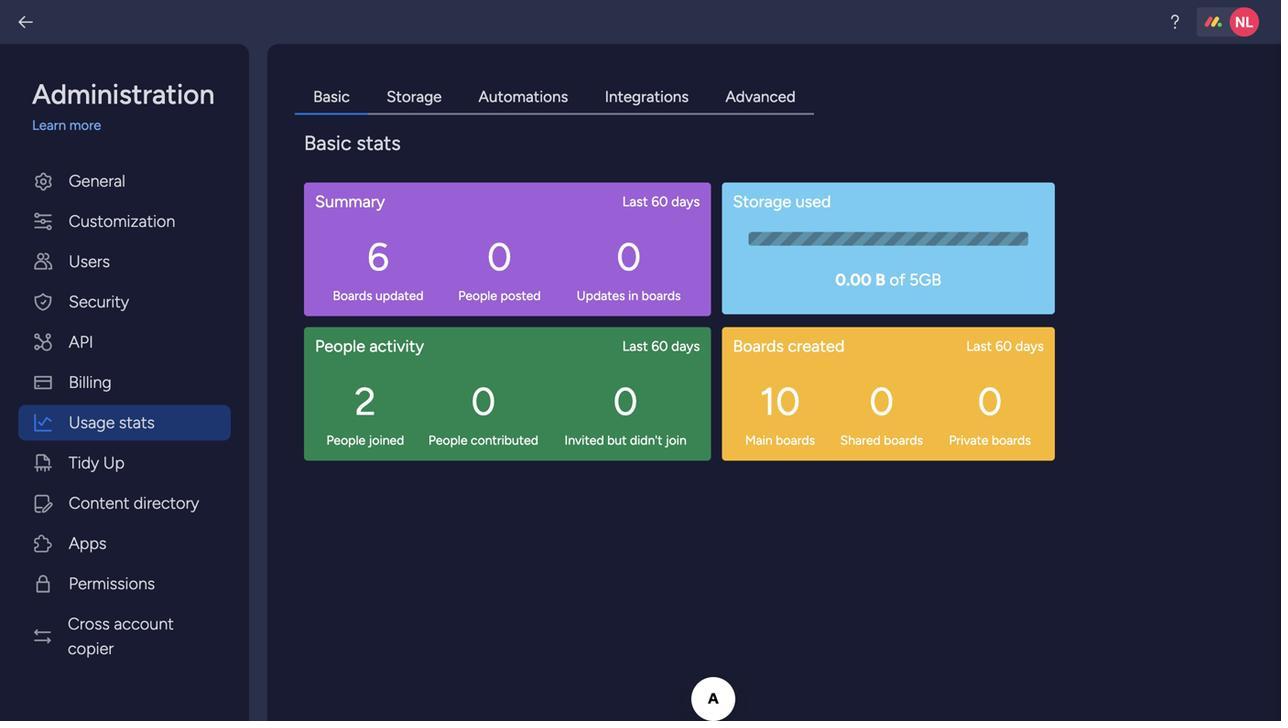 Task type: locate. For each thing, give the bounding box(es) containing it.
people for people activity
[[315, 337, 365, 356]]

stats down storage link
[[357, 131, 401, 155]]

copier
[[68, 639, 114, 659]]

days for 2
[[672, 338, 700, 355]]

last 60 days
[[622, 194, 700, 210], [622, 338, 700, 355], [967, 338, 1044, 355]]

boards down 6
[[333, 288, 372, 304]]

boards left created
[[733, 337, 784, 356]]

0 up private boards
[[978, 379, 1003, 425]]

days
[[672, 194, 700, 210], [672, 338, 700, 355], [1016, 338, 1044, 355]]

last for 2
[[622, 338, 648, 355]]

users button
[[18, 244, 231, 280]]

basic for basic stats
[[304, 131, 352, 155]]

boards for 0
[[333, 288, 372, 304]]

advanced link
[[707, 81, 814, 115]]

days for 6
[[672, 194, 700, 210]]

stats inside button
[[119, 413, 155, 433]]

automations link
[[460, 81, 587, 115]]

1 vertical spatial boards
[[733, 337, 784, 356]]

60 for 10
[[996, 338, 1012, 355]]

cross account copier button
[[18, 607, 231, 667]]

stats
[[357, 131, 401, 155], [119, 413, 155, 433]]

learn
[[32, 117, 66, 134]]

stats down billing button
[[119, 413, 155, 433]]

boards right shared
[[884, 433, 923, 448]]

boards right private
[[992, 433, 1031, 448]]

summary
[[315, 192, 385, 212]]

basic down basic link
[[304, 131, 352, 155]]

help image
[[1166, 13, 1184, 31]]

api button
[[18, 325, 231, 360]]

1 vertical spatial storage
[[733, 192, 792, 212]]

1 vertical spatial stats
[[119, 413, 155, 433]]

people left joined
[[327, 433, 366, 448]]

1 vertical spatial basic
[[304, 131, 352, 155]]

cross account copier
[[68, 615, 174, 659]]

boards right "in"
[[642, 288, 681, 304]]

shared boards
[[840, 433, 923, 448]]

of
[[890, 270, 906, 290]]

but
[[607, 433, 627, 448]]

general
[[69, 171, 125, 191]]

people left posted
[[458, 288, 497, 304]]

updates
[[577, 288, 625, 304]]

advanced
[[726, 87, 796, 106]]

people for people joined
[[327, 433, 366, 448]]

boards right main
[[776, 433, 815, 448]]

1 horizontal spatial storage
[[733, 192, 792, 212]]

0 horizontal spatial stats
[[119, 413, 155, 433]]

private
[[949, 433, 989, 448]]

learn more link
[[32, 115, 231, 136]]

created
[[788, 337, 845, 356]]

storage
[[387, 87, 442, 106], [733, 192, 792, 212]]

administration
[[32, 78, 215, 111]]

0
[[487, 234, 512, 280], [617, 234, 641, 280], [471, 379, 496, 425], [613, 379, 638, 425], [870, 379, 894, 425], [978, 379, 1003, 425]]

last for 10
[[967, 338, 992, 355]]

updated
[[376, 288, 424, 304]]

last
[[622, 194, 648, 210], [622, 338, 648, 355], [967, 338, 992, 355]]

billing button
[[18, 365, 231, 401]]

basic
[[313, 87, 350, 106], [304, 131, 352, 155]]

0 vertical spatial boards
[[333, 288, 372, 304]]

6
[[367, 234, 389, 280]]

storage link
[[368, 81, 460, 115]]

tidy
[[69, 453, 99, 473]]

storage up 'basic stats'
[[387, 87, 442, 106]]

permissions button
[[18, 567, 231, 602]]

0 up shared boards
[[870, 379, 894, 425]]

0 vertical spatial stats
[[357, 131, 401, 155]]

people left activity
[[315, 337, 365, 356]]

0 up updates in boards
[[617, 234, 641, 280]]

usage stats button
[[18, 405, 231, 441]]

boards
[[333, 288, 372, 304], [733, 337, 784, 356]]

up
[[103, 453, 125, 473]]

customization
[[69, 212, 175, 231]]

0 vertical spatial basic
[[313, 87, 350, 106]]

activity
[[369, 337, 424, 356]]

boards
[[642, 288, 681, 304], [776, 433, 815, 448], [884, 433, 923, 448], [992, 433, 1031, 448]]

back to workspace image
[[16, 13, 35, 31]]

basic inside basic link
[[313, 87, 350, 106]]

0 horizontal spatial boards
[[333, 288, 372, 304]]

0 up the people posted
[[487, 234, 512, 280]]

stats for usage stats
[[119, 413, 155, 433]]

basic up 'basic stats'
[[313, 87, 350, 106]]

people
[[458, 288, 497, 304], [315, 337, 365, 356], [327, 433, 366, 448], [429, 433, 468, 448]]

0 vertical spatial storage
[[387, 87, 442, 106]]

people left contributed
[[429, 433, 468, 448]]

60
[[652, 194, 668, 210], [652, 338, 668, 355], [996, 338, 1012, 355]]

1 horizontal spatial boards
[[733, 337, 784, 356]]

boards for shared boards
[[884, 433, 923, 448]]

basic for basic
[[313, 87, 350, 106]]

1 horizontal spatial stats
[[357, 131, 401, 155]]

boards for main boards
[[776, 433, 815, 448]]

0 horizontal spatial storage
[[387, 87, 442, 106]]

in
[[629, 288, 639, 304]]

automations
[[479, 87, 568, 106]]

storage left used
[[733, 192, 792, 212]]



Task type: describe. For each thing, give the bounding box(es) containing it.
basic stats
[[304, 131, 401, 155]]

0 up 'people contributed'
[[471, 379, 496, 425]]

basic link
[[295, 81, 368, 115]]

noah lott image
[[1230, 7, 1259, 37]]

main boards
[[745, 433, 815, 448]]

b
[[876, 270, 886, 290]]

security button
[[18, 284, 231, 320]]

5gb
[[910, 270, 942, 290]]

cross
[[68, 615, 110, 634]]

boards created
[[733, 337, 845, 356]]

account
[[114, 615, 174, 634]]

contributed
[[471, 433, 539, 448]]

directory
[[134, 494, 199, 513]]

users
[[69, 252, 110, 272]]

2
[[355, 379, 376, 425]]

api
[[69, 332, 93, 352]]

storage for storage used
[[733, 192, 792, 212]]

apps button
[[18, 526, 231, 562]]

boards for last 60 days
[[733, 337, 784, 356]]

posted
[[501, 288, 541, 304]]

content directory
[[69, 494, 199, 513]]

general button
[[18, 164, 231, 199]]

days for 10
[[1016, 338, 1044, 355]]

updates in boards
[[577, 288, 681, 304]]

private boards
[[949, 433, 1031, 448]]

invited but didn't join
[[565, 433, 687, 448]]

permissions
[[69, 574, 155, 594]]

0.00 b of 5gb
[[836, 270, 942, 290]]

people contributed
[[429, 433, 539, 448]]

tidy up
[[69, 453, 125, 473]]

joined
[[369, 433, 404, 448]]

customization button
[[18, 204, 231, 240]]

used
[[796, 192, 831, 212]]

shared
[[840, 433, 881, 448]]

administration learn more
[[32, 78, 215, 134]]

integrations link
[[587, 81, 707, 115]]

tidy up button
[[18, 446, 231, 481]]

security
[[69, 292, 129, 312]]

people for people contributed
[[429, 433, 468, 448]]

0 up invited but didn't join on the bottom of page
[[613, 379, 638, 425]]

join
[[666, 433, 687, 448]]

60 for 6
[[652, 194, 668, 210]]

integrations
[[605, 87, 689, 106]]

more
[[69, 117, 101, 134]]

people for people posted
[[458, 288, 497, 304]]

usage stats
[[69, 413, 155, 433]]

last 60 days for 2
[[622, 338, 700, 355]]

people joined
[[327, 433, 404, 448]]

10
[[760, 379, 801, 425]]

usage
[[69, 413, 115, 433]]

last 60 days for 6
[[622, 194, 700, 210]]

main
[[745, 433, 773, 448]]

boards for private boards
[[992, 433, 1031, 448]]

didn't
[[630, 433, 663, 448]]

invited
[[565, 433, 604, 448]]

60 for 2
[[652, 338, 668, 355]]

storage for storage
[[387, 87, 442, 106]]

stats for basic stats
[[357, 131, 401, 155]]

content directory button
[[18, 486, 231, 522]]

apps
[[69, 534, 107, 554]]

boards updated
[[333, 288, 424, 304]]

content
[[69, 494, 129, 513]]

people activity
[[315, 337, 424, 356]]

storage used
[[733, 192, 831, 212]]

last for 6
[[622, 194, 648, 210]]

last 60 days for 10
[[967, 338, 1044, 355]]

billing
[[69, 373, 112, 392]]

0.00
[[836, 270, 872, 290]]

people posted
[[458, 288, 541, 304]]



Task type: vqa. For each thing, say whether or not it's contained in the screenshot.
Private
yes



